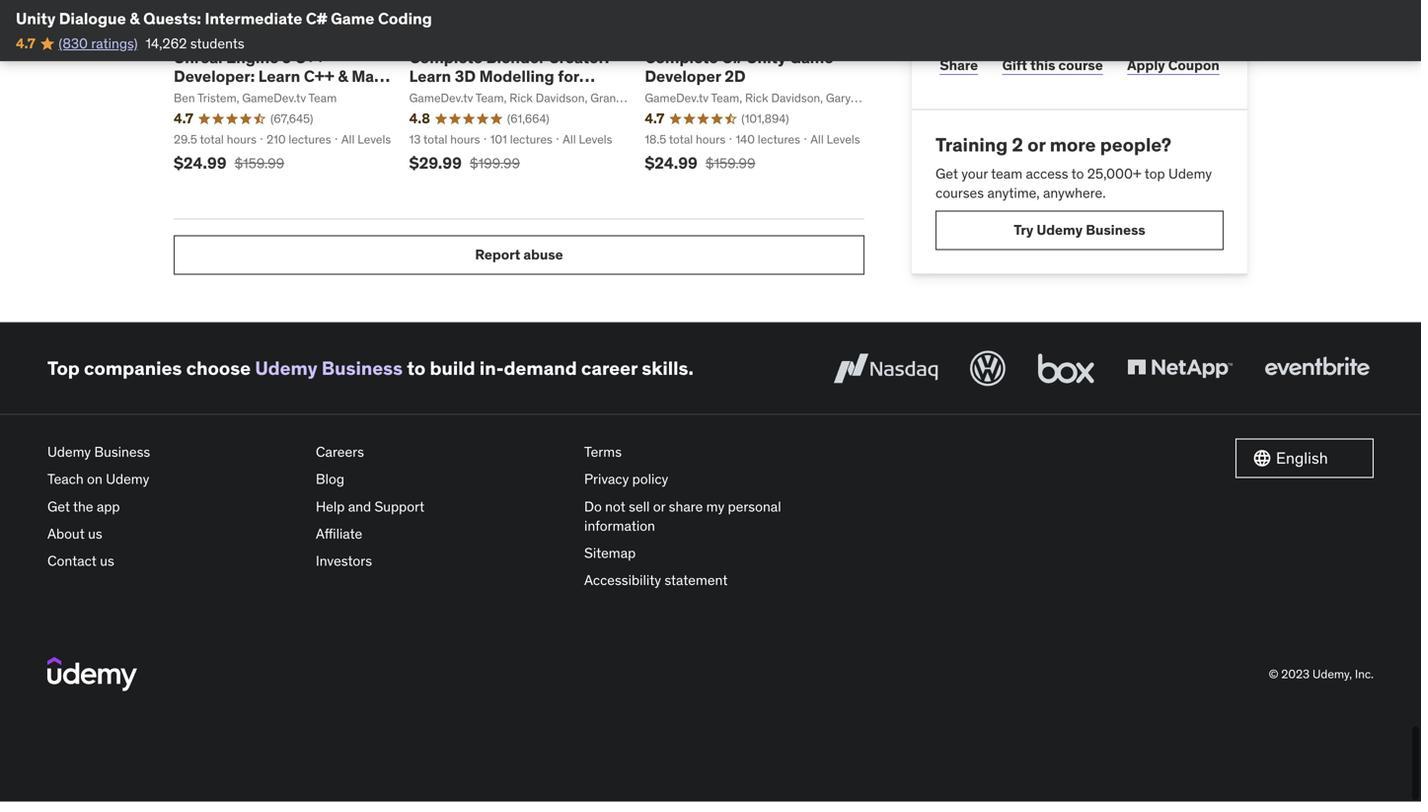 Task type: locate. For each thing, give the bounding box(es) containing it.
1 horizontal spatial levels
[[579, 132, 613, 147]]

learn left 3d on the top of the page
[[409, 67, 451, 87]]

4.7 left (830
[[16, 34, 36, 52]]

rick inside complete c# unity game developer 2d gamedev.tv team, rick davidson, gary pettie
[[745, 91, 769, 106]]

lectures down 67645 reviews element
[[289, 132, 331, 147]]

lectures for modelling
[[510, 132, 553, 147]]

udemy inside "training 2 or more people? get your team access to 25,000+ top udemy courses anytime, anywhere."
[[1169, 165, 1213, 183]]

0 horizontal spatial business
[[94, 444, 150, 462]]

blog
[[316, 471, 345, 489]]

davidson, down for
[[536, 91, 588, 106]]

2 horizontal spatial levels
[[827, 132, 861, 147]]

all levels left 13
[[341, 132, 391, 147]]

report
[[475, 247, 521, 264]]

0 horizontal spatial lectures
[[289, 132, 331, 147]]

accessibility statement link
[[585, 568, 837, 595]]

get left the
[[47, 498, 70, 516]]

0 horizontal spatial all
[[341, 132, 355, 147]]

us right about at the left of the page
[[88, 526, 102, 543]]

all right 140 lectures in the top right of the page
[[811, 132, 824, 147]]

1 $24.99 $159.99 from the left
[[174, 154, 285, 174]]

game inside complete c# unity game developer 2d gamedev.tv team, rick davidson, gary pettie
[[790, 48, 834, 68]]

udemy business link up careers
[[255, 357, 403, 381]]

61664 reviews element
[[507, 111, 550, 128]]

udemy,
[[1313, 667, 1353, 683]]

1 vertical spatial game
[[790, 48, 834, 68]]

careers link
[[316, 439, 569, 467]]

1 rick from the left
[[510, 91, 533, 106]]

1 horizontal spatial complete
[[645, 48, 718, 68]]

1 horizontal spatial &
[[338, 67, 348, 87]]

2 lectures from the left
[[510, 132, 553, 147]]

developer
[[645, 67, 721, 87]]

2023
[[1282, 667, 1310, 683]]

hours left "140"
[[696, 132, 726, 147]]

2 $159.99 from the left
[[706, 155, 756, 173]]

1 all levels from the left
[[341, 132, 391, 147]]

67645 reviews element
[[270, 111, 313, 128]]

2 learn from the left
[[409, 67, 451, 87]]

0 horizontal spatial or
[[653, 498, 666, 516]]

1 vertical spatial &
[[338, 67, 348, 87]]

0 horizontal spatial davidson,
[[536, 91, 588, 106]]

1 horizontal spatial lectures
[[510, 132, 553, 147]]

1 horizontal spatial rick
[[745, 91, 769, 106]]

$24.99 down "18.5 total hours"
[[645, 154, 698, 174]]

all for unreal engine 5 c++ developer: learn c++ & make video games
[[341, 132, 355, 147]]

0 horizontal spatial team,
[[476, 91, 507, 106]]

2 all from the left
[[563, 132, 576, 147]]

get the app link
[[47, 494, 300, 521]]

gift this course link
[[999, 47, 1108, 86]]

1 lectures from the left
[[289, 132, 331, 147]]

$159.99 down "140"
[[706, 155, 756, 173]]

complete up "beginners" at top left
[[409, 48, 483, 68]]

& up ratings)
[[130, 8, 140, 29]]

1 vertical spatial udemy business link
[[47, 439, 300, 467]]

1 horizontal spatial unity
[[747, 48, 786, 68]]

c++ right the 5
[[295, 48, 325, 68]]

teach on udemy link
[[47, 467, 300, 494]]

1 horizontal spatial c#
[[722, 48, 743, 68]]

or inside the 'terms privacy policy do not sell or share my personal information sitemap accessibility statement'
[[653, 498, 666, 516]]

levels for complete blender creator: learn 3d modelling for beginners
[[579, 132, 613, 147]]

1 vertical spatial business
[[322, 357, 403, 381]]

game up gary
[[790, 48, 834, 68]]

2 gamedev.tv from the left
[[409, 91, 473, 106]]

blog link
[[316, 467, 569, 494]]

1 horizontal spatial team,
[[711, 91, 743, 106]]

rick up (101,894)
[[745, 91, 769, 106]]

1 total from the left
[[200, 132, 224, 147]]

4.8
[[409, 110, 430, 128]]

0 horizontal spatial rick
[[510, 91, 533, 106]]

total right 18.5
[[669, 132, 693, 147]]

team,
[[476, 91, 507, 106], [711, 91, 743, 106]]

101
[[490, 132, 507, 147]]

to left build at top
[[407, 357, 426, 381]]

1 horizontal spatial davidson,
[[772, 91, 823, 106]]

udemy right top on the right of the page
[[1169, 165, 1213, 183]]

$24.99 $159.99 down "18.5 total hours"
[[645, 154, 756, 174]]

eventbrite image
[[1261, 348, 1374, 391]]

1 horizontal spatial $24.99 $159.99
[[645, 154, 756, 174]]

rick
[[510, 91, 533, 106], [745, 91, 769, 106]]

0 vertical spatial &
[[130, 8, 140, 29]]

c# inside complete c# unity game developer 2d gamedev.tv team, rick davidson, gary pettie
[[722, 48, 743, 68]]

learn up ben tristem, gamedev.tv team
[[258, 67, 300, 87]]

1 horizontal spatial hours
[[451, 132, 480, 147]]

to
[[1072, 165, 1085, 183], [407, 357, 426, 381]]

0 vertical spatial unity
[[16, 8, 56, 29]]

1 horizontal spatial total
[[424, 132, 448, 147]]

unity right 2d
[[747, 48, 786, 68]]

0 horizontal spatial get
[[47, 498, 70, 516]]

try udemy business
[[1014, 222, 1146, 240]]

business
[[1086, 222, 1146, 240], [322, 357, 403, 381], [94, 444, 150, 462]]

gamedev.tv up (67,645)
[[242, 91, 306, 106]]

©
[[1269, 667, 1279, 683]]

team, inside the gamedev.tv team, rick davidson, grant abbitt
[[476, 91, 507, 106]]

complete blender creator: learn 3d modelling for beginners link
[[409, 48, 610, 106]]

3 total from the left
[[669, 132, 693, 147]]

udemy up teach
[[47, 444, 91, 462]]

0 horizontal spatial 4.7
[[16, 34, 36, 52]]

unreal engine 5 c++ developer: learn c++ & make video games link
[[174, 48, 392, 106]]

complete blender creator: learn 3d modelling for beginners
[[409, 48, 610, 106]]

3 levels from the left
[[827, 132, 861, 147]]

udemy right try
[[1037, 222, 1083, 240]]

top
[[1145, 165, 1166, 183]]

total right 13
[[424, 132, 448, 147]]

1 horizontal spatial 4.7
[[174, 110, 193, 128]]

2 all levels from the left
[[563, 132, 613, 147]]

hours left 210
[[227, 132, 257, 147]]

all right 210 lectures
[[341, 132, 355, 147]]

get up courses
[[936, 165, 959, 183]]

0 horizontal spatial all levels
[[341, 132, 391, 147]]

2 horizontal spatial hours
[[696, 132, 726, 147]]

anytime,
[[988, 185, 1040, 202]]

2 hours from the left
[[451, 132, 480, 147]]

5
[[282, 48, 291, 68]]

2 total from the left
[[424, 132, 448, 147]]

business up the on at the left of page
[[94, 444, 150, 462]]

0 horizontal spatial gamedev.tv
[[242, 91, 306, 106]]

3 gamedev.tv from the left
[[645, 91, 709, 106]]

$24.99 $159.99
[[174, 154, 285, 174], [645, 154, 756, 174]]

hours up $29.99 $199.99
[[451, 132, 480, 147]]

udemy business link up get the app link
[[47, 439, 300, 467]]

2 horizontal spatial 4.7
[[645, 110, 665, 128]]

0 horizontal spatial unity
[[16, 8, 56, 29]]

lectures down 101894 reviews element
[[758, 132, 801, 147]]

0 horizontal spatial c#
[[306, 8, 327, 29]]

1 horizontal spatial learn
[[409, 67, 451, 87]]

0 horizontal spatial $24.99 $159.99
[[174, 154, 285, 174]]

210
[[267, 132, 286, 147]]

c# right intermediate
[[306, 8, 327, 29]]

& left make
[[338, 67, 348, 87]]

total
[[200, 132, 224, 147], [424, 132, 448, 147], [669, 132, 693, 147]]

team, down 2d
[[711, 91, 743, 106]]

$159.99 down 210
[[235, 155, 285, 173]]

0 vertical spatial game
[[331, 8, 375, 29]]

2 levels from the left
[[579, 132, 613, 147]]

contact us link
[[47, 548, 300, 576]]

1 horizontal spatial or
[[1028, 133, 1046, 157]]

1 davidson, from the left
[[536, 91, 588, 106]]

2 horizontal spatial lectures
[[758, 132, 801, 147]]

2 vertical spatial business
[[94, 444, 150, 462]]

get
[[936, 165, 959, 183], [47, 498, 70, 516]]

gamedev.tv inside complete c# unity game developer 2d gamedev.tv team, rick davidson, gary pettie
[[645, 91, 709, 106]]

video
[[174, 86, 217, 106]]

team, inside complete c# unity game developer 2d gamedev.tv team, rick davidson, gary pettie
[[711, 91, 743, 106]]

0 vertical spatial or
[[1028, 133, 1046, 157]]

hours
[[227, 132, 257, 147], [451, 132, 480, 147], [696, 132, 726, 147]]

1 learn from the left
[[258, 67, 300, 87]]

learn inside complete blender creator: learn 3d modelling for beginners
[[409, 67, 451, 87]]

all levels down grant
[[563, 132, 613, 147]]

2 $24.99 from the left
[[645, 154, 698, 174]]

c++
[[295, 48, 325, 68], [304, 67, 334, 87]]

4.7
[[16, 34, 36, 52], [174, 110, 193, 128], [645, 110, 665, 128]]

1 vertical spatial get
[[47, 498, 70, 516]]

1 levels from the left
[[358, 132, 391, 147]]

access
[[1026, 165, 1069, 183]]

1 horizontal spatial game
[[790, 48, 834, 68]]

2 $24.99 $159.99 from the left
[[645, 154, 756, 174]]

business down anywhere.
[[1086, 222, 1146, 240]]

affiliate
[[316, 526, 363, 543]]

complete inside complete blender creator: learn 3d modelling for beginners
[[409, 48, 483, 68]]

complete
[[409, 48, 483, 68], [645, 48, 718, 68]]

top companies choose udemy business to build in-demand career skills.
[[47, 357, 694, 381]]

1 horizontal spatial $24.99
[[645, 154, 698, 174]]

0 vertical spatial to
[[1072, 165, 1085, 183]]

4.7 for complete c# unity game developer 2d
[[645, 110, 665, 128]]

coupon
[[1169, 57, 1220, 75]]

1 vertical spatial to
[[407, 357, 426, 381]]

1 hours from the left
[[227, 132, 257, 147]]

do not sell or share my personal information button
[[585, 494, 837, 541]]

rick inside the gamedev.tv team, rick davidson, grant abbitt
[[510, 91, 533, 106]]

2 complete from the left
[[645, 48, 718, 68]]

140
[[736, 132, 755, 147]]

investors link
[[316, 548, 569, 576]]

top
[[47, 357, 80, 381]]

2 horizontal spatial all levels
[[811, 132, 861, 147]]

unreal
[[174, 48, 223, 68]]

$24.99 $159.99 down 29.5 total hours
[[174, 154, 285, 174]]

business up careers
[[322, 357, 403, 381]]

all for complete blender creator: learn 3d modelling for beginners
[[563, 132, 576, 147]]

$24.99 down 29.5
[[174, 154, 227, 174]]

get inside udemy business teach on udemy get the app about us contact us
[[47, 498, 70, 516]]

4.7 up 18.5
[[645, 110, 665, 128]]

0 horizontal spatial hours
[[227, 132, 257, 147]]

get inside "training 2 or more people? get your team access to 25,000+ top udemy courses anytime, anywhere."
[[936, 165, 959, 183]]

nasdaq image
[[829, 348, 943, 391]]

0 horizontal spatial learn
[[258, 67, 300, 87]]

1 horizontal spatial business
[[322, 357, 403, 381]]

complete inside complete c# unity game developer 2d gamedev.tv team, rick davidson, gary pettie
[[645, 48, 718, 68]]

c# right the developer
[[722, 48, 743, 68]]

$24.99
[[174, 154, 227, 174], [645, 154, 698, 174]]

about
[[47, 526, 85, 543]]

hours for 3d
[[451, 132, 480, 147]]

2 davidson, from the left
[[772, 91, 823, 106]]

2 team, from the left
[[711, 91, 743, 106]]

1 $24.99 from the left
[[174, 154, 227, 174]]

courses
[[936, 185, 984, 202]]

complete left 2d
[[645, 48, 718, 68]]

1 complete from the left
[[409, 48, 483, 68]]

gamedev.tv down the developer
[[645, 91, 709, 106]]

total right 29.5
[[200, 132, 224, 147]]

inc.
[[1356, 667, 1374, 683]]

2 horizontal spatial total
[[669, 132, 693, 147]]

1 horizontal spatial all
[[563, 132, 576, 147]]

personal
[[728, 498, 782, 516]]

all levels down gary
[[811, 132, 861, 147]]

1 team, from the left
[[476, 91, 507, 106]]

levels left 13
[[358, 132, 391, 147]]

ratings)
[[91, 34, 138, 52]]

gift this course
[[1003, 57, 1104, 75]]

0 horizontal spatial $159.99
[[235, 155, 285, 173]]

lectures
[[289, 132, 331, 147], [510, 132, 553, 147], [758, 132, 801, 147]]

1 all from the left
[[341, 132, 355, 147]]

game
[[331, 8, 375, 29], [790, 48, 834, 68]]

or right 2
[[1028, 133, 1046, 157]]

&
[[130, 8, 140, 29], [338, 67, 348, 87]]

support
[[375, 498, 425, 516]]

your
[[962, 165, 988, 183]]

apply coupon
[[1128, 57, 1220, 75]]

2 horizontal spatial business
[[1086, 222, 1146, 240]]

gamedev.tv up abbitt
[[409, 91, 473, 106]]

0 horizontal spatial $24.99
[[174, 154, 227, 174]]

or
[[1028, 133, 1046, 157], [653, 498, 666, 516]]

4.7 down ben
[[174, 110, 193, 128]]

learn
[[258, 67, 300, 87], [409, 67, 451, 87]]

unity left dialogue
[[16, 8, 56, 29]]

2 rick from the left
[[745, 91, 769, 106]]

2 horizontal spatial all
[[811, 132, 824, 147]]

or right sell
[[653, 498, 666, 516]]

(830 ratings)
[[59, 34, 138, 52]]

to up anywhere.
[[1072, 165, 1085, 183]]

davidson, inside the gamedev.tv team, rick davidson, grant abbitt
[[536, 91, 588, 106]]

creator:
[[549, 48, 610, 68]]

privacy policy link
[[585, 467, 837, 494]]

us
[[88, 526, 102, 543], [100, 553, 114, 571]]

privacy
[[585, 471, 629, 489]]

0 horizontal spatial levels
[[358, 132, 391, 147]]

rick up (61,664)
[[510, 91, 533, 106]]

1 horizontal spatial to
[[1072, 165, 1085, 183]]

levels
[[358, 132, 391, 147], [579, 132, 613, 147], [827, 132, 861, 147]]

davidson, up (101,894)
[[772, 91, 823, 106]]

contact
[[47, 553, 97, 571]]

1 $159.99 from the left
[[235, 155, 285, 173]]

1 horizontal spatial get
[[936, 165, 959, 183]]

0 vertical spatial get
[[936, 165, 959, 183]]

box image
[[1034, 348, 1100, 391]]

volkswagen image
[[967, 348, 1010, 391]]

3 lectures from the left
[[758, 132, 801, 147]]

1 horizontal spatial $159.99
[[706, 155, 756, 173]]

2 horizontal spatial gamedev.tv
[[645, 91, 709, 106]]

1 horizontal spatial gamedev.tv
[[409, 91, 473, 106]]

levels down grant
[[579, 132, 613, 147]]

us right contact
[[100, 553, 114, 571]]

0 horizontal spatial to
[[407, 357, 426, 381]]

total for unreal engine 5 c++ developer: learn c++ & make video games
[[200, 132, 224, 147]]

1 vertical spatial or
[[653, 498, 666, 516]]

training
[[936, 133, 1008, 157]]

try udemy business link
[[936, 211, 1224, 251]]

investors
[[316, 553, 372, 571]]

abbitt
[[409, 108, 442, 123]]

1 horizontal spatial all levels
[[563, 132, 613, 147]]

0 horizontal spatial complete
[[409, 48, 483, 68]]

gamedev.tv
[[242, 91, 306, 106], [409, 91, 473, 106], [645, 91, 709, 106]]

0 horizontal spatial total
[[200, 132, 224, 147]]

skills.
[[642, 357, 694, 381]]

game left coding
[[331, 8, 375, 29]]

team, down modelling
[[476, 91, 507, 106]]

0 horizontal spatial &
[[130, 8, 140, 29]]

all right 101 lectures
[[563, 132, 576, 147]]

1 vertical spatial c#
[[722, 48, 743, 68]]

1 vertical spatial unity
[[747, 48, 786, 68]]

hours for developer:
[[227, 132, 257, 147]]

c#
[[306, 8, 327, 29], [722, 48, 743, 68]]

lectures down '61664 reviews' element
[[510, 132, 553, 147]]

levels down gary
[[827, 132, 861, 147]]



Task type: describe. For each thing, give the bounding box(es) containing it.
netapp image
[[1124, 348, 1237, 391]]

101 lectures
[[490, 132, 553, 147]]

$24.99 for unreal engine 5 c++ developer: learn c++ & make video games
[[174, 154, 227, 174]]

3 all levels from the left
[[811, 132, 861, 147]]

complete for 3d
[[409, 48, 483, 68]]

and
[[348, 498, 371, 516]]

blender
[[486, 48, 545, 68]]

team
[[992, 165, 1023, 183]]

share
[[669, 498, 703, 516]]

terms
[[585, 444, 622, 462]]

unity inside complete c# unity game developer 2d gamedev.tv team, rick davidson, gary pettie
[[747, 48, 786, 68]]

101894 reviews element
[[742, 111, 789, 128]]

careers
[[316, 444, 364, 462]]

course
[[1059, 57, 1104, 75]]

companies
[[84, 357, 182, 381]]

© 2023 udemy, inc.
[[1269, 667, 1374, 683]]

terms link
[[585, 439, 837, 467]]

& inside unreal engine 5 c++ developer: learn c++ & make video games
[[338, 67, 348, 87]]

get for udemy
[[47, 498, 70, 516]]

people?
[[1101, 133, 1172, 157]]

total for complete blender creator: learn 3d modelling for beginners
[[424, 132, 448, 147]]

sitemap
[[585, 545, 636, 563]]

the
[[73, 498, 93, 516]]

0 vertical spatial us
[[88, 526, 102, 543]]

3 hours from the left
[[696, 132, 726, 147]]

on
[[87, 471, 103, 489]]

teach
[[47, 471, 84, 489]]

4.7 for unreal engine 5 c++ developer: learn c++ & make video games
[[174, 110, 193, 128]]

statement
[[665, 572, 728, 590]]

intermediate
[[205, 8, 303, 29]]

students
[[190, 34, 245, 52]]

anywhere.
[[1044, 185, 1106, 202]]

$29.99
[[409, 154, 462, 174]]

small image
[[1253, 449, 1273, 469]]

make
[[352, 67, 392, 87]]

engine
[[226, 48, 279, 68]]

unreal engine 5 c++ developer: learn c++ & make video games
[[174, 48, 392, 106]]

14,262
[[146, 34, 187, 52]]

13
[[409, 132, 421, 147]]

more
[[1050, 133, 1096, 157]]

complete c# unity game developer 2d link
[[645, 48, 834, 87]]

$29.99 $199.99
[[409, 154, 520, 174]]

lectures for learn
[[289, 132, 331, 147]]

0 vertical spatial c#
[[306, 8, 327, 29]]

to inside "training 2 or more people? get your team access to 25,000+ top udemy courses anytime, anywhere."
[[1072, 165, 1085, 183]]

for
[[558, 67, 579, 87]]

affiliate link
[[316, 521, 569, 548]]

$24.99 $159.99 for complete c# unity game developer 2d
[[645, 154, 756, 174]]

2
[[1012, 133, 1024, 157]]

udemy right the on at the left of page
[[106, 471, 149, 489]]

levels for unreal engine 5 c++ developer: learn c++ & make video games
[[358, 132, 391, 147]]

18.5 total hours
[[645, 132, 726, 147]]

$24.99 $159.99 for unreal engine 5 c++ developer: learn c++ & make video games
[[174, 154, 285, 174]]

ben
[[174, 91, 195, 106]]

abuse
[[524, 247, 563, 264]]

app
[[97, 498, 120, 516]]

about us link
[[47, 521, 300, 548]]

udemy right choose
[[255, 357, 318, 381]]

$199.99
[[470, 155, 520, 173]]

gamedev.tv inside the gamedev.tv team, rick davidson, grant abbitt
[[409, 91, 473, 106]]

210 lectures
[[267, 132, 331, 147]]

try
[[1014, 222, 1034, 240]]

davidson, inside complete c# unity game developer 2d gamedev.tv team, rick davidson, gary pettie
[[772, 91, 823, 106]]

games
[[220, 86, 272, 106]]

0 vertical spatial udemy business link
[[255, 357, 403, 381]]

ben tristem, gamedev.tv team
[[174, 91, 337, 106]]

do
[[585, 498, 602, 516]]

140 lectures
[[736, 132, 801, 147]]

my
[[707, 498, 725, 516]]

(67,645)
[[270, 112, 313, 127]]

14,262 students
[[146, 34, 245, 52]]

all levels for complete blender creator: learn 3d modelling for beginners
[[563, 132, 613, 147]]

help and support link
[[316, 494, 569, 521]]

complete c# unity game developer 2d gamedev.tv team, rick davidson, gary pettie
[[645, 48, 851, 123]]

3 all from the left
[[811, 132, 824, 147]]

c++ up team at left top
[[304, 67, 334, 87]]

sitemap link
[[585, 541, 837, 568]]

sell
[[629, 498, 650, 516]]

$24.99 for complete c# unity game developer 2d
[[645, 154, 698, 174]]

0 vertical spatial business
[[1086, 222, 1146, 240]]

training 2 or more people? get your team access to 25,000+ top udemy courses anytime, anywhere.
[[936, 133, 1213, 202]]

0 horizontal spatial game
[[331, 8, 375, 29]]

get for training
[[936, 165, 959, 183]]

terms privacy policy do not sell or share my personal information sitemap accessibility statement
[[585, 444, 782, 590]]

2d
[[725, 67, 746, 87]]

policy
[[633, 471, 669, 489]]

1 vertical spatial us
[[100, 553, 114, 571]]

this
[[1031, 57, 1056, 75]]

29.5
[[174, 132, 197, 147]]

business inside udemy business teach on udemy get the app about us contact us
[[94, 444, 150, 462]]

information
[[585, 518, 656, 536]]

accessibility
[[585, 572, 661, 590]]

apply
[[1128, 57, 1166, 75]]

udemy image
[[47, 658, 137, 692]]

not
[[605, 498, 626, 516]]

25,000+
[[1088, 165, 1142, 183]]

gamedev.tv team, rick davidson, grant abbitt
[[409, 91, 621, 123]]

coding
[[378, 8, 432, 29]]

careers blog help and support affiliate investors
[[316, 444, 425, 571]]

complete for developer
[[645, 48, 718, 68]]

team
[[309, 91, 337, 106]]

pettie
[[645, 108, 677, 123]]

29.5 total hours
[[174, 132, 257, 147]]

13 total hours
[[409, 132, 480, 147]]

udemy business teach on udemy get the app about us contact us
[[47, 444, 150, 571]]

(101,894)
[[742, 112, 789, 127]]

1 gamedev.tv from the left
[[242, 91, 306, 106]]

tristem,
[[198, 91, 239, 106]]

learn inside unreal engine 5 c++ developer: learn c++ & make video games
[[258, 67, 300, 87]]

or inside "training 2 or more people? get your team access to 25,000+ top udemy courses anytime, anywhere."
[[1028, 133, 1046, 157]]

quests:
[[143, 8, 201, 29]]

english
[[1277, 449, 1329, 469]]

all levels for unreal engine 5 c++ developer: learn c++ & make video games
[[341, 132, 391, 147]]

unity dialogue & quests: intermediate c# game coding
[[16, 8, 432, 29]]

$159.99 for complete c# unity game developer 2d
[[706, 155, 756, 173]]

$159.99 for unreal engine 5 c++ developer: learn c++ & make video games
[[235, 155, 285, 173]]



Task type: vqa. For each thing, say whether or not it's contained in the screenshot.
the strongly
no



